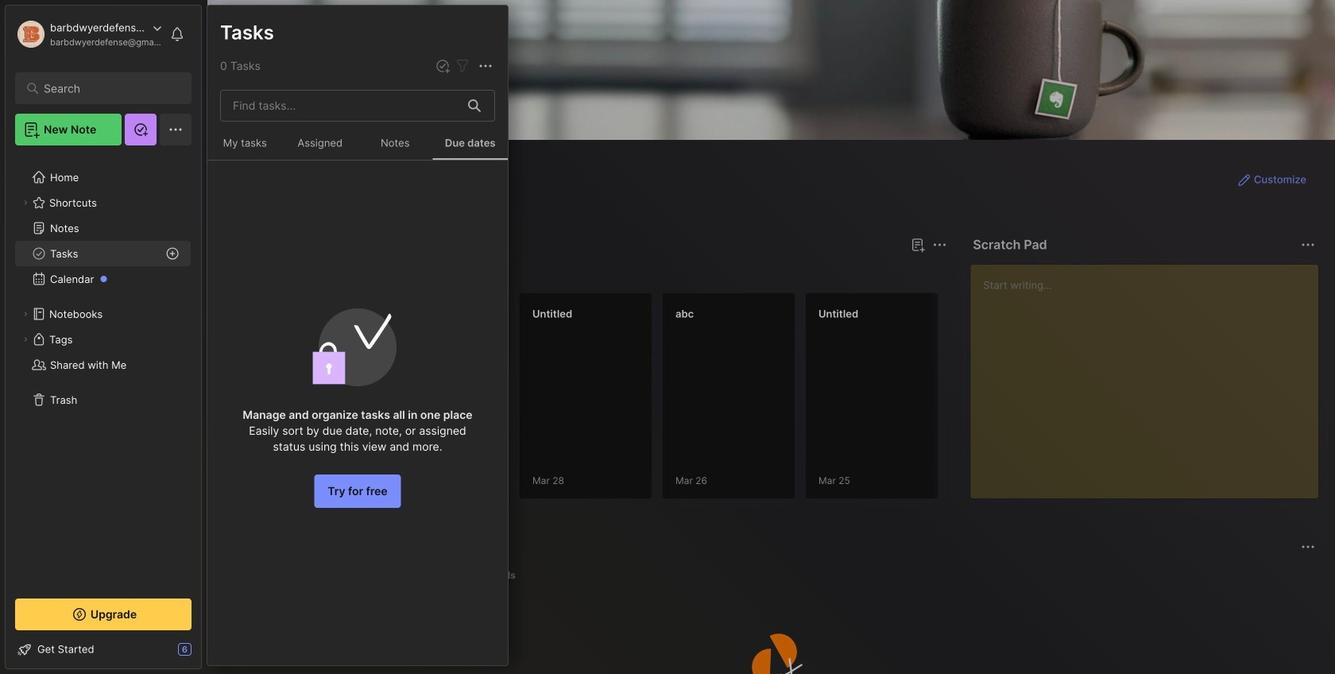 Task type: vqa. For each thing, say whether or not it's contained in the screenshot.
group
no



Task type: describe. For each thing, give the bounding box(es) containing it.
Start writing… text field
[[984, 265, 1318, 486]]

click to collapse image
[[201, 645, 213, 664]]

Search text field
[[44, 81, 171, 96]]

tree inside main element
[[6, 155, 201, 584]]

Help and Learning task checklist field
[[6, 637, 201, 662]]

filter tasks image
[[453, 57, 472, 76]]

More actions and view options field
[[472, 56, 495, 76]]

expand tags image
[[21, 335, 30, 344]]

new task image
[[435, 58, 451, 74]]

Find tasks… text field
[[223, 93, 459, 119]]

more actions and view options image
[[476, 57, 495, 76]]

none search field inside main element
[[44, 79, 171, 98]]



Task type: locate. For each thing, give the bounding box(es) containing it.
tab
[[236, 264, 283, 283], [236, 566, 297, 585], [479, 566, 523, 585]]

Filter tasks field
[[453, 56, 472, 76]]

Account field
[[15, 18, 162, 50]]

main element
[[0, 0, 207, 674]]

expand notebooks image
[[21, 309, 30, 319]]

tab list
[[236, 566, 1314, 585]]

None search field
[[44, 79, 171, 98]]

tree
[[6, 155, 201, 584]]

row group
[[233, 293, 1235, 509]]



